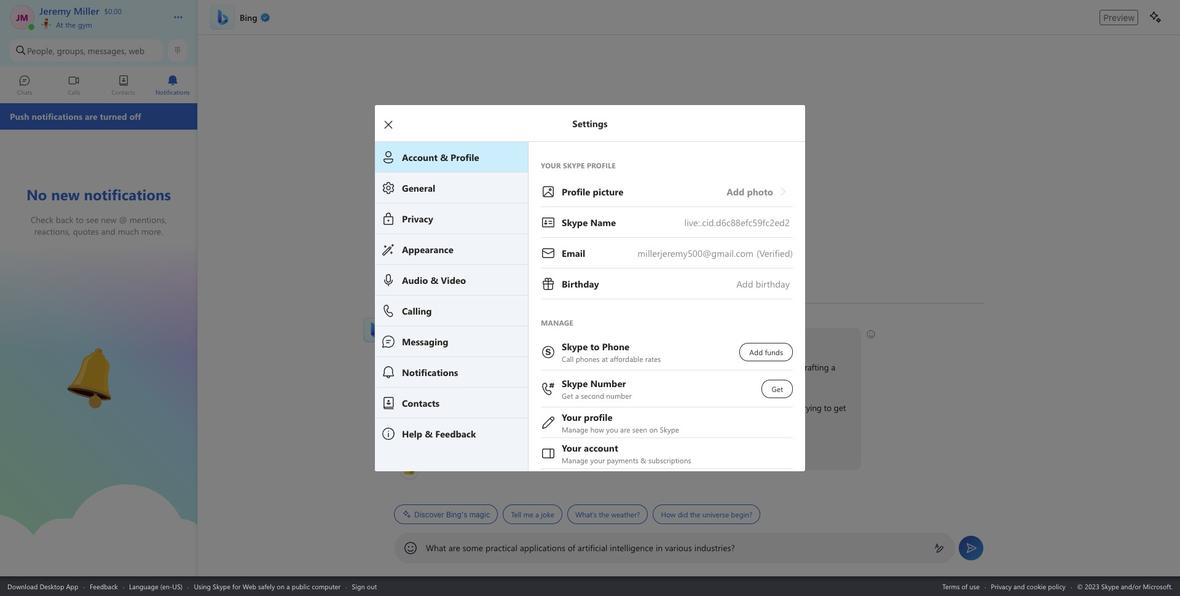 Task type: locate. For each thing, give the bounding box(es) containing it.
ai
[[426, 402, 433, 414]]

sign out link
[[352, 582, 377, 591]]

groups, down like on the left bottom
[[491, 375, 518, 387]]

1 want from the left
[[424, 443, 442, 455]]

preview
[[1104, 12, 1135, 22]]

type up curious
[[446, 362, 462, 373]]

the
[[65, 20, 76, 30], [599, 510, 610, 520], [690, 510, 701, 520]]

1 get from the left
[[714, 402, 726, 414]]

0 vertical spatial in
[[620, 362, 626, 373]]

3 i'm from the left
[[772, 402, 783, 414]]

want inside ask me any type of question, like finding vegan restaurants in cambridge, itinerary for your trip to europe or drafting a story for curious kids. in groups, remember to mention me with @bing. i'm an ai preview, so i'm still learning. sometimes i might say something weird. don't get mad at me, i'm just trying to get better! if you want to start over, type
[[424, 443, 442, 455]]

i left might
[[584, 402, 586, 414]]

what are some practical applications of artificial intelligence in various industries?
[[426, 542, 735, 554]]

@bing.
[[636, 375, 662, 387]]

of left use
[[962, 582, 968, 591]]

restaurants
[[577, 362, 617, 373]]

2 i'm from the left
[[478, 402, 490, 414]]

people, groups, messages, web button
[[10, 39, 163, 62]]

tell
[[511, 510, 522, 520]]

might
[[588, 402, 610, 414]]

2 want from the left
[[589, 443, 607, 455]]

using skype for web safely on a public computer link
[[194, 582, 341, 591]]

at
[[747, 402, 754, 414]]

1 vertical spatial how
[[661, 510, 676, 520]]

for
[[706, 362, 716, 373], [422, 375, 432, 387], [232, 582, 241, 591]]

with
[[618, 375, 634, 387]]

of up kids.
[[464, 362, 471, 373]]

1 horizontal spatial groups,
[[491, 375, 518, 387]]

0 horizontal spatial of
[[464, 362, 471, 373]]

bing's
[[446, 510, 468, 519]]

you inside ask me any type of question, like finding vegan restaurants in cambridge, itinerary for your trip to europe or drafting a story for curious kids. in groups, remember to mention me with @bing. i'm an ai preview, so i'm still learning. sometimes i might say something weird. don't get mad at me, i'm just trying to get better! if you want to start over, type
[[408, 443, 422, 455]]

2 vertical spatial of
[[962, 582, 968, 591]]

tell me a joke button
[[503, 505, 563, 525]]

1 horizontal spatial of
[[568, 542, 576, 554]]

0 horizontal spatial i
[[498, 335, 500, 346]]

sign out
[[352, 582, 377, 591]]

discover bing's magic
[[415, 510, 490, 519]]

2 horizontal spatial for
[[706, 362, 716, 373]]

1 vertical spatial in
[[656, 542, 663, 554]]

skype
[[213, 582, 231, 591]]

magic
[[470, 510, 490, 519]]

1 vertical spatial just
[[688, 443, 701, 455]]

want
[[424, 443, 442, 455], [589, 443, 607, 455]]

download
[[7, 582, 38, 591]]

computer
[[312, 582, 341, 591]]

a right report
[[729, 443, 733, 455]]

how left did
[[661, 510, 676, 520]]

2 horizontal spatial you
[[573, 443, 587, 455]]

me right "give"
[[637, 443, 649, 455]]

in up with
[[620, 362, 626, 373]]

1 horizontal spatial i'm
[[478, 402, 490, 414]]

0 vertical spatial groups,
[[57, 45, 85, 56]]

the right at on the top left of the page
[[65, 20, 76, 30]]

(openhands)
[[770, 442, 816, 454]]

want inside newtopic . and if you want to give me feedback, just report a concern. (openhands)
[[589, 443, 607, 455]]

kids.
[[463, 375, 480, 387]]

you
[[521, 335, 534, 346], [408, 443, 422, 455], [573, 443, 587, 455]]

itinerary
[[673, 362, 704, 373]]

1 vertical spatial groups,
[[491, 375, 518, 387]]

still
[[492, 402, 504, 414]]

can
[[483, 335, 496, 346]]

i'm left the "an" at the bottom left of page
[[401, 402, 412, 414]]

an
[[415, 402, 424, 414]]

account & profile dialog
[[375, 105, 824, 531]]

public
[[292, 582, 310, 591]]

get left mad
[[714, 402, 726, 414]]

0 horizontal spatial want
[[424, 443, 442, 455]]

bing
[[442, 335, 459, 346]]

for left the web
[[232, 582, 241, 591]]

0 horizontal spatial you
[[408, 443, 422, 455]]

over,
[[473, 443, 490, 455]]

say
[[612, 402, 624, 414]]

want left start at the left bottom
[[424, 443, 442, 455]]

cookie
[[1027, 582, 1047, 591]]

messages,
[[88, 45, 127, 56]]

you inside newtopic . and if you want to give me feedback, just report a concern. (openhands)
[[573, 443, 587, 455]]

1 horizontal spatial in
[[656, 542, 663, 554]]

0 horizontal spatial groups,
[[57, 45, 85, 56]]

concern.
[[735, 443, 766, 455]]

how did the universe begin?
[[661, 510, 753, 520]]

0 horizontal spatial the
[[65, 20, 76, 30]]

a right drafting
[[832, 362, 836, 373]]

for right 'story'
[[422, 375, 432, 387]]

of inside ask me any type of question, like finding vegan restaurants in cambridge, itinerary for your trip to europe or drafting a story for curious kids. in groups, remember to mention me with @bing. i'm an ai preview, so i'm still learning. sometimes i might say something weird. don't get mad at me, i'm just trying to get better! if you want to start over, type
[[464, 362, 471, 373]]

to left "give"
[[609, 443, 617, 455]]

0 horizontal spatial get
[[714, 402, 726, 414]]

0 vertical spatial of
[[464, 362, 471, 373]]

to right the trying
[[824, 402, 832, 414]]

groups,
[[57, 45, 85, 56], [491, 375, 518, 387]]

are
[[449, 542, 461, 554]]

just left the trying
[[785, 402, 798, 414]]

live:.cid.d6c88efc59fc2ed2 button
[[541, 207, 793, 238]]

just inside ask me any type of question, like finding vegan restaurants in cambridge, itinerary for your trip to europe or drafting a story for curious kids. in groups, remember to mention me with @bing. i'm an ai preview, so i'm still learning. sometimes i might say something weird. don't get mad at me, i'm just trying to get better! if you want to start over, type
[[785, 402, 798, 414]]

me right tell
[[524, 510, 534, 520]]

the right did
[[690, 510, 701, 520]]

feedback link
[[90, 582, 118, 591]]

1 vertical spatial for
[[422, 375, 432, 387]]

1 horizontal spatial just
[[785, 402, 798, 414]]

0 vertical spatial i
[[498, 335, 500, 346]]

to
[[752, 362, 760, 373], [561, 375, 569, 387], [824, 402, 832, 414], [444, 443, 452, 455], [609, 443, 617, 455]]

1 horizontal spatial get
[[834, 402, 847, 414]]

trying
[[801, 402, 822, 414]]

just
[[785, 402, 798, 414], [688, 443, 701, 455]]

0 vertical spatial type
[[446, 362, 462, 373]]

millerjeremy500@gmail.com
[[638, 247, 754, 260]]

1 horizontal spatial i
[[584, 402, 586, 414]]

0 horizontal spatial in
[[620, 362, 626, 373]]

0 horizontal spatial how
[[464, 335, 481, 346]]

i'm right me,
[[772, 402, 783, 414]]

your
[[718, 362, 735, 373]]

0 vertical spatial how
[[464, 335, 481, 346]]

mention
[[571, 375, 602, 387]]

for left your on the bottom right of page
[[706, 362, 716, 373]]

a left joke
[[536, 510, 539, 520]]

9:24
[[412, 317, 426, 327]]

me,
[[756, 402, 769, 414]]

weather?
[[612, 510, 641, 520]]

this
[[419, 335, 432, 346]]

feedback,
[[651, 443, 686, 455]]

me
[[416, 362, 428, 373], [604, 375, 616, 387], [637, 443, 649, 455], [524, 510, 534, 520]]

1 horizontal spatial you
[[521, 335, 534, 346]]

me left any
[[416, 362, 428, 373]]

2 vertical spatial for
[[232, 582, 241, 591]]

just left report
[[688, 443, 701, 455]]

1 horizontal spatial the
[[599, 510, 610, 520]]

to inside newtopic . and if you want to give me feedback, just report a concern. (openhands)
[[609, 443, 617, 455]]

i'm right so on the left bottom
[[478, 402, 490, 414]]

groups, down at the gym
[[57, 45, 85, 56]]

1 vertical spatial i
[[584, 402, 586, 414]]

type right over,
[[492, 443, 508, 455]]

use
[[970, 582, 980, 591]]

and
[[1014, 582, 1026, 591]]

weird.
[[668, 402, 689, 414]]

i right the can
[[498, 335, 500, 346]]

in inside ask me any type of question, like finding vegan restaurants in cambridge, itinerary for your trip to europe or drafting a story for curious kids. in groups, remember to mention me with @bing. i'm an ai preview, so i'm still learning. sometimes i might say something weird. don't get mad at me, i'm just trying to get better! if you want to start over, type
[[620, 362, 626, 373]]

2 horizontal spatial the
[[690, 510, 701, 520]]

0 vertical spatial just
[[785, 402, 798, 414]]

i
[[498, 335, 500, 346], [584, 402, 586, 414]]

1 vertical spatial of
[[568, 542, 576, 554]]

1 horizontal spatial want
[[589, 443, 607, 455]]

the for at
[[65, 20, 76, 30]]

to right trip
[[752, 362, 760, 373]]

bing,
[[394, 317, 410, 327]]

give
[[619, 443, 635, 455]]

!
[[459, 335, 461, 346]]

0 horizontal spatial i'm
[[401, 402, 412, 414]]

get
[[714, 402, 726, 414], [834, 402, 847, 414]]

0 vertical spatial for
[[706, 362, 716, 373]]

me inside button
[[524, 510, 534, 520]]

learning.
[[506, 402, 538, 414]]

want left "give"
[[589, 443, 607, 455]]

get right the trying
[[834, 402, 847, 414]]

2 get from the left
[[834, 402, 847, 414]]

hey,
[[401, 335, 417, 346]]

1 horizontal spatial how
[[661, 510, 676, 520]]

0 horizontal spatial just
[[688, 443, 701, 455]]

universe
[[703, 510, 730, 520]]

2 horizontal spatial i'm
[[772, 402, 783, 414]]

1 vertical spatial type
[[492, 443, 508, 455]]

if
[[401, 443, 406, 455]]

me left with
[[604, 375, 616, 387]]

of
[[464, 362, 471, 373], [568, 542, 576, 554], [962, 582, 968, 591]]

1 horizontal spatial type
[[492, 443, 508, 455]]

in left the various
[[656, 542, 663, 554]]

if
[[567, 443, 571, 455]]

of left the artificial
[[568, 542, 576, 554]]

tab list
[[0, 69, 197, 103]]

how
[[464, 335, 481, 346], [661, 510, 676, 520]]

the right what's on the bottom of page
[[599, 510, 610, 520]]

ask me any type of question, like finding vegan restaurants in cambridge, itinerary for your trip to europe or drafting a story for curious kids. in groups, remember to mention me with @bing. i'm an ai preview, so i'm still learning. sometimes i might say something weird. don't get mad at me, i'm just trying to get better! if you want to start over, type
[[401, 362, 849, 455]]

1 horizontal spatial for
[[422, 375, 432, 387]]

how right !
[[464, 335, 481, 346]]

trip
[[737, 362, 750, 373]]

hey, this is bing ! how can i help you today?
[[401, 335, 563, 346]]

terms of use
[[943, 582, 980, 591]]

at the gym button
[[39, 17, 161, 30]]

applications
[[520, 542, 566, 554]]



Task type: describe. For each thing, give the bounding box(es) containing it.
cambridge,
[[629, 362, 671, 373]]

just inside newtopic . and if you want to give me feedback, just report a concern. (openhands)
[[688, 443, 701, 455]]

web
[[129, 45, 145, 56]]

1 i'm from the left
[[401, 402, 412, 414]]

curious
[[434, 375, 461, 387]]

so
[[468, 402, 476, 414]]

using
[[194, 582, 211, 591]]

language
[[129, 582, 158, 591]]

help
[[502, 335, 518, 346]]

report
[[704, 443, 727, 455]]

download desktop app link
[[7, 582, 78, 591]]

a inside newtopic . and if you want to give me feedback, just report a concern. (openhands)
[[729, 443, 733, 455]]

how inside 'button'
[[661, 510, 676, 520]]

to down vegan
[[561, 375, 569, 387]]

practical
[[486, 542, 518, 554]]

bell
[[62, 344, 78, 356]]

people, groups, messages, web
[[27, 45, 145, 56]]

a inside ask me any type of question, like finding vegan restaurants in cambridge, itinerary for your trip to europe or drafting a story for curious kids. in groups, remember to mention me with @bing. i'm an ai preview, so i'm still learning. sometimes i might say something weird. don't get mad at me, i'm just trying to get better! if you want to start over, type
[[832, 362, 836, 373]]

tell me a joke
[[511, 510, 555, 520]]

live:.cid.d6c88efc59fc2ed2
[[685, 216, 790, 229]]

web
[[243, 582, 256, 591]]

better!
[[401, 416, 425, 427]]

out
[[367, 582, 377, 591]]

did
[[678, 510, 688, 520]]

intelligence
[[610, 542, 654, 554]]

remember
[[521, 375, 559, 387]]

safely
[[258, 582, 275, 591]]

me inside newtopic . and if you want to give me feedback, just report a concern. (openhands)
[[637, 443, 649, 455]]

groups, inside ask me any type of question, like finding vegan restaurants in cambridge, itinerary for your trip to europe or drafting a story for curious kids. in groups, remember to mention me with @bing. i'm an ai preview, so i'm still learning. sometimes i might say something weird. don't get mad at me, i'm just trying to get better! if you want to start over, type
[[491, 375, 518, 387]]

various
[[665, 542, 692, 554]]

language (en-us) link
[[129, 582, 183, 591]]

(en-
[[160, 582, 172, 591]]

what's
[[576, 510, 597, 520]]

like
[[510, 362, 522, 373]]

2 horizontal spatial of
[[962, 582, 968, 591]]

am
[[428, 317, 439, 327]]

people,
[[27, 45, 55, 56]]

or
[[790, 362, 798, 373]]

a inside button
[[536, 510, 539, 520]]

vegan
[[552, 362, 574, 373]]

language (en-us)
[[129, 582, 183, 591]]

newtopic
[[510, 443, 545, 455]]

some
[[463, 542, 484, 554]]

preview,
[[436, 402, 466, 414]]

(smileeyes)
[[564, 334, 605, 346]]

terms
[[943, 582, 960, 591]]

privacy and cookie policy
[[992, 582, 1066, 591]]

any
[[430, 362, 443, 373]]

gym
[[78, 20, 92, 30]]

the inside 'button'
[[690, 510, 701, 520]]

what
[[426, 542, 446, 554]]

today?
[[537, 335, 561, 346]]

Type a message text field
[[426, 542, 925, 554]]

at the gym
[[54, 20, 92, 30]]

drafting
[[800, 362, 829, 373]]

at
[[56, 20, 63, 30]]

0 horizontal spatial for
[[232, 582, 241, 591]]

the for what's
[[599, 510, 610, 520]]

what's the weather? button
[[568, 505, 649, 525]]

to left start at the left bottom
[[444, 443, 452, 455]]

on
[[277, 582, 285, 591]]

artificial
[[578, 542, 608, 554]]

feedback
[[90, 582, 118, 591]]

europe
[[762, 362, 788, 373]]

story
[[401, 375, 419, 387]]

groups, inside button
[[57, 45, 85, 56]]

terms of use link
[[943, 582, 980, 591]]

and
[[549, 443, 564, 455]]

don't
[[692, 402, 711, 414]]

discover
[[415, 510, 444, 519]]

using skype for web safely on a public computer
[[194, 582, 341, 591]]

question,
[[474, 362, 507, 373]]

sometimes
[[540, 402, 581, 414]]

bing, 9:24 am
[[394, 317, 439, 327]]

download desktop app
[[7, 582, 78, 591]]

privacy
[[992, 582, 1012, 591]]

i inside ask me any type of question, like finding vegan restaurants in cambridge, itinerary for your trip to europe or drafting a story for curious kids. in groups, remember to mention me with @bing. i'm an ai preview, so i'm still learning. sometimes i might say something weird. don't get mad at me, i'm just trying to get better! if you want to start over, type
[[584, 402, 586, 414]]

something
[[626, 402, 665, 414]]

0 horizontal spatial type
[[446, 362, 462, 373]]

us)
[[172, 582, 183, 591]]

how did the universe begin? button
[[653, 505, 761, 525]]

in
[[482, 375, 489, 387]]

.
[[545, 443, 547, 455]]

a right on in the bottom of the page
[[287, 582, 290, 591]]



Task type: vqa. For each thing, say whether or not it's contained in the screenshot.
a
yes



